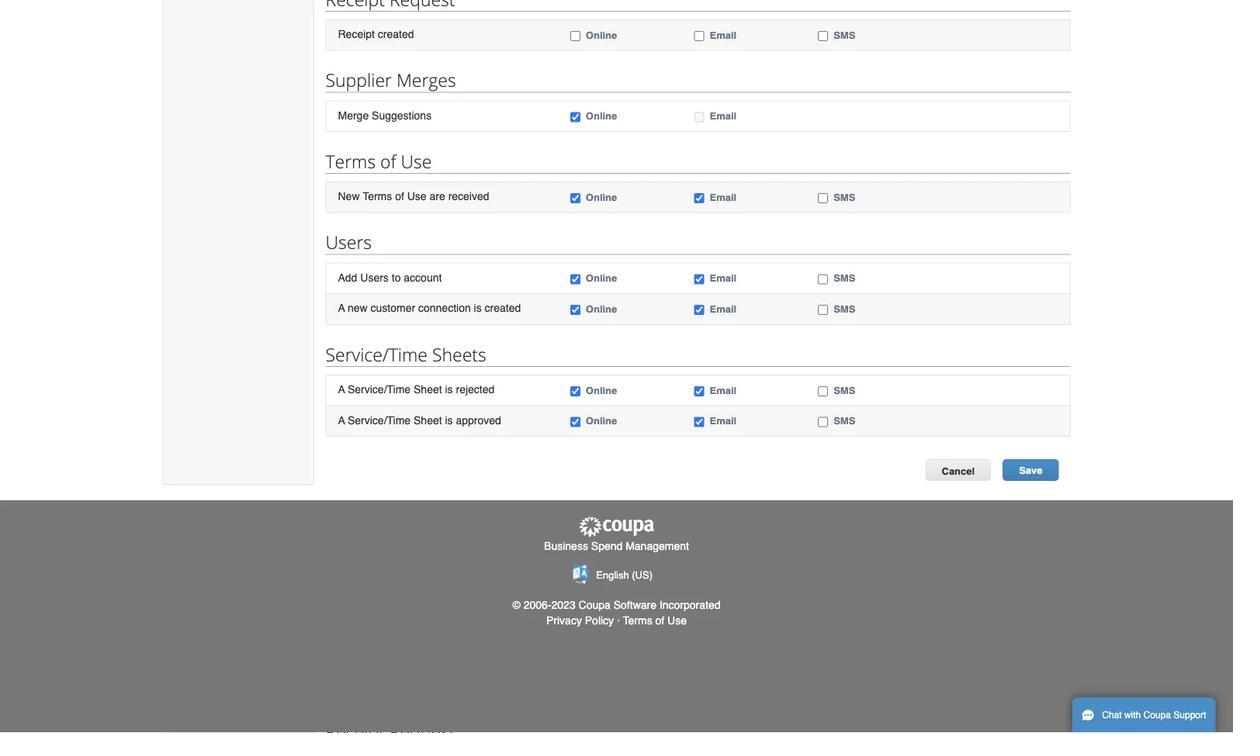 Task type: locate. For each thing, give the bounding box(es) containing it.
coupa right with
[[1144, 710, 1172, 721]]

0 vertical spatial a
[[338, 302, 345, 315]]

a
[[338, 302, 345, 315], [338, 383, 345, 396], [338, 414, 345, 427]]

is left rejected
[[445, 383, 453, 396]]

a for a service/time sheet is rejected
[[338, 383, 345, 396]]

cancel link
[[926, 460, 992, 481]]

terms
[[326, 149, 376, 173], [363, 190, 392, 203], [623, 615, 653, 627]]

is for approved
[[445, 414, 453, 427]]

2 online from the top
[[586, 110, 617, 122]]

sms for rejected
[[834, 385, 856, 396]]

©
[[513, 599, 521, 612]]

use down incorporated
[[668, 615, 687, 627]]

sheets
[[432, 342, 487, 366]]

coupa inside button
[[1144, 710, 1172, 721]]

coupa up policy
[[579, 599, 611, 612]]

2023
[[552, 599, 576, 612]]

2006-
[[524, 599, 552, 612]]

terms up new
[[326, 149, 376, 173]]

coupa
[[579, 599, 611, 612], [1144, 710, 1172, 721]]

of
[[381, 149, 396, 173], [395, 190, 404, 203], [656, 615, 665, 627]]

use
[[401, 149, 432, 173], [407, 190, 427, 203], [668, 615, 687, 627]]

created right the connection
[[485, 302, 521, 315]]

5 email from the top
[[710, 303, 737, 315]]

receipt
[[338, 28, 375, 40]]

2 sms from the top
[[834, 191, 856, 203]]

merge suggestions
[[338, 109, 432, 122]]

software
[[614, 599, 657, 612]]

None checkbox
[[571, 275, 581, 285], [571, 305, 581, 315], [694, 305, 705, 315], [818, 386, 829, 397], [571, 275, 581, 285], [571, 305, 581, 315], [694, 305, 705, 315], [818, 386, 829, 397]]

1 vertical spatial terms of use
[[623, 615, 687, 627]]

3 online from the top
[[586, 191, 617, 203]]

policy
[[585, 615, 614, 627]]

1 vertical spatial is
[[445, 383, 453, 396]]

save button
[[1003, 460, 1059, 481]]

1 vertical spatial of
[[395, 190, 404, 203]]

business spend management
[[544, 540, 689, 552]]

None checkbox
[[571, 31, 581, 41], [694, 31, 705, 41], [818, 31, 829, 41], [571, 112, 581, 122], [694, 112, 705, 122], [571, 193, 581, 203], [694, 193, 705, 203], [818, 193, 829, 203], [694, 275, 705, 285], [818, 275, 829, 285], [818, 305, 829, 315], [571, 386, 581, 397], [694, 386, 705, 397], [571, 417, 581, 427], [694, 417, 705, 427], [818, 417, 829, 427], [571, 31, 581, 41], [694, 31, 705, 41], [818, 31, 829, 41], [571, 112, 581, 122], [694, 112, 705, 122], [571, 193, 581, 203], [694, 193, 705, 203], [818, 193, 829, 203], [694, 275, 705, 285], [818, 275, 829, 285], [818, 305, 829, 315], [571, 386, 581, 397], [694, 386, 705, 397], [571, 417, 581, 427], [694, 417, 705, 427], [818, 417, 829, 427]]

2 email from the top
[[710, 110, 737, 122]]

2 vertical spatial is
[[445, 414, 453, 427]]

online for merge suggestions
[[586, 110, 617, 122]]

created right receipt on the left top
[[378, 28, 414, 40]]

email
[[710, 29, 737, 41], [710, 110, 737, 122], [710, 191, 737, 203], [710, 273, 737, 284], [710, 303, 737, 315], [710, 385, 737, 396], [710, 415, 737, 427]]

2 vertical spatial service/time
[[348, 414, 411, 427]]

use up new terms of use are received
[[401, 149, 432, 173]]

3 email from the top
[[710, 191, 737, 203]]

1 vertical spatial users
[[360, 271, 389, 284]]

users left the to on the left of the page
[[360, 271, 389, 284]]

service/time for a service/time sheet is approved
[[348, 414, 411, 427]]

5 online from the top
[[586, 303, 617, 315]]

1 horizontal spatial created
[[485, 302, 521, 315]]

0 vertical spatial coupa
[[579, 599, 611, 612]]

© 2006-2023 coupa software incorporated
[[513, 599, 721, 612]]

1 vertical spatial a
[[338, 383, 345, 396]]

terms of use up new
[[326, 149, 432, 173]]

a new customer connection is created
[[338, 302, 521, 315]]

6 online from the top
[[586, 385, 617, 396]]

chat with coupa support
[[1103, 710, 1207, 721]]

users
[[326, 230, 372, 254], [360, 271, 389, 284]]

service/time
[[326, 342, 428, 366], [348, 383, 411, 396], [348, 414, 411, 427]]

0 vertical spatial terms of use
[[326, 149, 432, 173]]

1 vertical spatial sheet
[[414, 414, 442, 427]]

sms
[[834, 29, 856, 41], [834, 191, 856, 203], [834, 273, 856, 284], [834, 303, 856, 315], [834, 385, 856, 396], [834, 415, 856, 427]]

email for merge suggestions
[[710, 110, 737, 122]]

terms down software
[[623, 615, 653, 627]]

online for new terms of use are received
[[586, 191, 617, 203]]

sheet down "a service/time sheet is rejected"
[[414, 414, 442, 427]]

online for a service/time sheet is rejected
[[586, 385, 617, 396]]

a service/time sheet is approved
[[338, 414, 501, 427]]

1 vertical spatial coupa
[[1144, 710, 1172, 721]]

6 sms from the top
[[834, 415, 856, 427]]

1 sheet from the top
[[414, 383, 442, 396]]

2 a from the top
[[338, 383, 345, 396]]

sms for is
[[834, 303, 856, 315]]

1 email from the top
[[710, 29, 737, 41]]

(us)
[[632, 570, 653, 581]]

0 vertical spatial is
[[474, 302, 482, 315]]

4 online from the top
[[586, 273, 617, 284]]

0 vertical spatial sheet
[[414, 383, 442, 396]]

terms of use down software
[[623, 615, 687, 627]]

3 a from the top
[[338, 414, 345, 427]]

1 vertical spatial created
[[485, 302, 521, 315]]

of up new terms of use are received
[[381, 149, 396, 173]]

is left approved
[[445, 414, 453, 427]]

receipt created
[[338, 28, 414, 40]]

management
[[626, 540, 689, 552]]

1 horizontal spatial terms of use
[[623, 615, 687, 627]]

7 email from the top
[[710, 415, 737, 427]]

created
[[378, 28, 414, 40], [485, 302, 521, 315]]

2 vertical spatial a
[[338, 414, 345, 427]]

service/time down "a service/time sheet is rejected"
[[348, 414, 411, 427]]

0 vertical spatial of
[[381, 149, 396, 173]]

sheet up the a service/time sheet is approved
[[414, 383, 442, 396]]

service/time down customer
[[326, 342, 428, 366]]

0 horizontal spatial created
[[378, 28, 414, 40]]

use left 'are' on the top left of page
[[407, 190, 427, 203]]

1 vertical spatial service/time
[[348, 383, 411, 396]]

1 sms from the top
[[834, 29, 856, 41]]

7 online from the top
[[586, 415, 617, 427]]

4 email from the top
[[710, 273, 737, 284]]

terms of use
[[326, 149, 432, 173], [623, 615, 687, 627]]

5 sms from the top
[[834, 385, 856, 396]]

online
[[586, 29, 617, 41], [586, 110, 617, 122], [586, 191, 617, 203], [586, 273, 617, 284], [586, 303, 617, 315], [586, 385, 617, 396], [586, 415, 617, 427]]

is right the connection
[[474, 302, 482, 315]]

of left 'are' on the top left of page
[[395, 190, 404, 203]]

0 horizontal spatial coupa
[[579, 599, 611, 612]]

1 a from the top
[[338, 302, 345, 315]]

1 horizontal spatial coupa
[[1144, 710, 1172, 721]]

is
[[474, 302, 482, 315], [445, 383, 453, 396], [445, 414, 453, 427]]

2 vertical spatial of
[[656, 615, 665, 627]]

service/time down service/time sheets
[[348, 383, 411, 396]]

of down software
[[656, 615, 665, 627]]

email for receipt created
[[710, 29, 737, 41]]

add
[[338, 271, 357, 284]]

1 online from the top
[[586, 29, 617, 41]]

terms right new
[[363, 190, 392, 203]]

6 email from the top
[[710, 385, 737, 396]]

a service/time sheet is rejected
[[338, 383, 495, 396]]

4 sms from the top
[[834, 303, 856, 315]]

sheet
[[414, 383, 442, 396], [414, 414, 442, 427]]

2 sheet from the top
[[414, 414, 442, 427]]

suggestions
[[372, 109, 432, 122]]

users up "add"
[[326, 230, 372, 254]]

rejected
[[456, 383, 495, 396]]



Task type: describe. For each thing, give the bounding box(es) containing it.
is for rejected
[[445, 383, 453, 396]]

incorporated
[[660, 599, 721, 612]]

account
[[404, 271, 442, 284]]

merges
[[397, 68, 456, 92]]

2 vertical spatial use
[[668, 615, 687, 627]]

new
[[338, 190, 360, 203]]

approved
[[456, 414, 501, 427]]

service/time for a service/time sheet is rejected
[[348, 383, 411, 396]]

business
[[544, 540, 588, 552]]

privacy policy
[[547, 615, 614, 627]]

save
[[1019, 465, 1043, 477]]

email for new terms of use are received
[[710, 191, 737, 203]]

email for add users to account
[[710, 273, 737, 284]]

new
[[348, 302, 368, 315]]

email for a new customer connection is created
[[710, 303, 737, 315]]

customer
[[371, 302, 415, 315]]

online for a service/time sheet is approved
[[586, 415, 617, 427]]

are
[[430, 190, 445, 203]]

0 vertical spatial use
[[401, 149, 432, 173]]

sheet for rejected
[[414, 383, 442, 396]]

online for a new customer connection is created
[[586, 303, 617, 315]]

privacy
[[547, 615, 582, 627]]

sms for approved
[[834, 415, 856, 427]]

chat with coupa support button
[[1073, 698, 1216, 734]]

cancel
[[942, 465, 975, 477]]

merge
[[338, 109, 369, 122]]

a for a service/time sheet is approved
[[338, 414, 345, 427]]

supplier merges
[[326, 68, 456, 92]]

to
[[392, 271, 401, 284]]

received
[[448, 190, 490, 203]]

english
[[596, 570, 629, 581]]

supplier
[[326, 68, 392, 92]]

online for add users to account
[[586, 273, 617, 284]]

chat
[[1103, 710, 1122, 721]]

privacy policy link
[[547, 615, 614, 627]]

0 vertical spatial created
[[378, 28, 414, 40]]

0 vertical spatial terms
[[326, 149, 376, 173]]

sms for are
[[834, 191, 856, 203]]

1 vertical spatial terms
[[363, 190, 392, 203]]

terms of use link
[[623, 615, 687, 627]]

connection
[[418, 302, 471, 315]]

a for a new customer connection is created
[[338, 302, 345, 315]]

sheet for approved
[[414, 414, 442, 427]]

support
[[1174, 710, 1207, 721]]

online for receipt created
[[586, 29, 617, 41]]

1 vertical spatial use
[[407, 190, 427, 203]]

new terms of use are received
[[338, 190, 490, 203]]

0 vertical spatial service/time
[[326, 342, 428, 366]]

add users to account
[[338, 271, 442, 284]]

coupa supplier portal image
[[578, 516, 656, 538]]

email for a service/time sheet is approved
[[710, 415, 737, 427]]

3 sms from the top
[[834, 273, 856, 284]]

with
[[1125, 710, 1141, 721]]

0 horizontal spatial terms of use
[[326, 149, 432, 173]]

0 vertical spatial users
[[326, 230, 372, 254]]

email for a service/time sheet is rejected
[[710, 385, 737, 396]]

english (us)
[[596, 570, 653, 581]]

service/time sheets
[[326, 342, 487, 366]]

2 vertical spatial terms
[[623, 615, 653, 627]]

spend
[[591, 540, 623, 552]]



Task type: vqa. For each thing, say whether or not it's contained in the screenshot.
"Cancel"
yes



